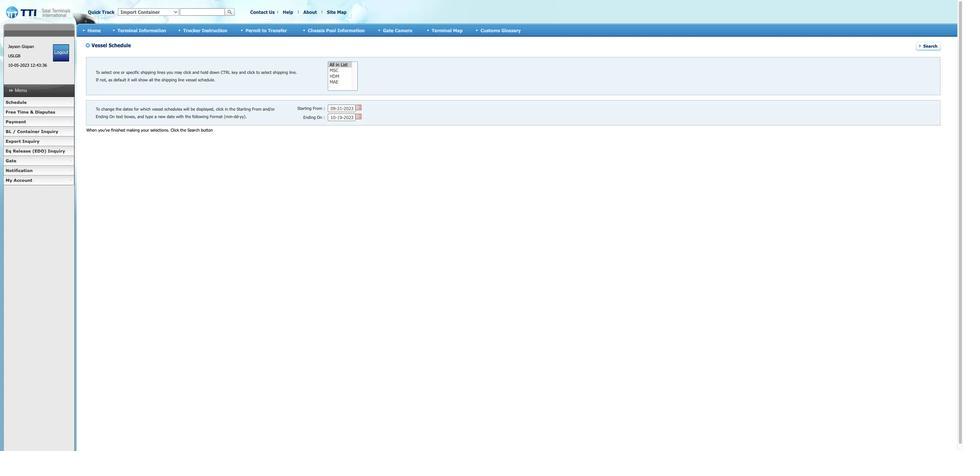 Task type: locate. For each thing, give the bounding box(es) containing it.
us
[[269, 9, 275, 15]]

gate
[[383, 28, 394, 33], [6, 159, 16, 163]]

login image
[[53, 44, 69, 62]]

1 vertical spatial gate
[[6, 159, 16, 163]]

bl
[[6, 129, 11, 134]]

inquiry
[[41, 129, 58, 134], [22, 139, 39, 144], [48, 149, 65, 154]]

1 vertical spatial map
[[453, 28, 463, 33]]

1 horizontal spatial information
[[337, 28, 365, 33]]

2 terminal from the left
[[432, 28, 452, 33]]

chassis pool information
[[308, 28, 365, 33]]

inquiry right (edo)
[[48, 149, 65, 154]]

inquiry down bl / container inquiry
[[22, 139, 39, 144]]

None text field
[[180, 8, 225, 16]]

information
[[139, 28, 166, 33], [337, 28, 365, 33]]

10-
[[8, 63, 14, 68]]

2 vertical spatial inquiry
[[48, 149, 65, 154]]

inquiry for (edo)
[[48, 149, 65, 154]]

permit to transfer
[[246, 28, 287, 33]]

1 information from the left
[[139, 28, 166, 33]]

1 horizontal spatial gate
[[383, 28, 394, 33]]

map left customs
[[453, 28, 463, 33]]

site
[[327, 9, 336, 15]]

1 terminal from the left
[[118, 28, 138, 33]]

&
[[30, 110, 34, 115]]

2023
[[20, 63, 29, 68]]

inquiry inside 'link'
[[48, 149, 65, 154]]

eq release (edo) inquiry link
[[3, 147, 74, 156]]

terminal for terminal information
[[118, 28, 138, 33]]

inquiry down payment link
[[41, 129, 58, 134]]

about
[[304, 9, 317, 15]]

eq release (edo) inquiry
[[6, 149, 65, 154]]

payment
[[6, 119, 26, 124]]

disputes
[[35, 110, 55, 115]]

uslgb
[[8, 53, 20, 58]]

1 horizontal spatial map
[[453, 28, 463, 33]]

jayson
[[8, 44, 20, 49]]

container
[[17, 129, 40, 134]]

map
[[337, 9, 347, 15], [453, 28, 463, 33]]

free
[[6, 110, 16, 115]]

help link
[[283, 9, 293, 15]]

0 vertical spatial gate
[[383, 28, 394, 33]]

time
[[17, 110, 29, 115]]

to
[[262, 28, 267, 33]]

eq
[[6, 149, 11, 154]]

gate inside 'link'
[[6, 159, 16, 163]]

0 vertical spatial map
[[337, 9, 347, 15]]

chassis
[[308, 28, 325, 33]]

instruction
[[202, 28, 227, 33]]

pool
[[326, 28, 336, 33]]

10-05-2023 12:43:36
[[8, 63, 47, 68]]

site map link
[[327, 9, 347, 15]]

quick track
[[88, 9, 115, 15]]

camera
[[395, 28, 412, 33]]

glossary
[[502, 28, 521, 33]]

terminal information
[[118, 28, 166, 33]]

trucker instruction
[[183, 28, 227, 33]]

customs glossary
[[481, 28, 521, 33]]

map for site map
[[337, 9, 347, 15]]

terminal
[[118, 28, 138, 33], [432, 28, 452, 33]]

1 horizontal spatial terminal
[[432, 28, 452, 33]]

home
[[88, 28, 101, 33]]

0 horizontal spatial terminal
[[118, 28, 138, 33]]

0 horizontal spatial information
[[139, 28, 166, 33]]

export
[[6, 139, 21, 144]]

map right site
[[337, 9, 347, 15]]

0 horizontal spatial map
[[337, 9, 347, 15]]

gispan
[[22, 44, 34, 49]]

release
[[13, 149, 31, 154]]

0 horizontal spatial gate
[[6, 159, 16, 163]]

gate down eq
[[6, 159, 16, 163]]

gate camera
[[383, 28, 412, 33]]

0 vertical spatial inquiry
[[41, 129, 58, 134]]

gate left camera
[[383, 28, 394, 33]]

/
[[13, 129, 16, 134]]



Task type: describe. For each thing, give the bounding box(es) containing it.
schedule link
[[3, 98, 74, 107]]

track
[[102, 9, 115, 15]]

customs
[[481, 28, 500, 33]]

12:43:36
[[30, 63, 47, 68]]

gate link
[[3, 156, 74, 166]]

jayson gispan
[[8, 44, 34, 49]]

contact us
[[250, 9, 275, 15]]

bl / container inquiry link
[[3, 127, 74, 137]]

free time & disputes link
[[3, 107, 74, 117]]

my
[[6, 178, 12, 183]]

contact us link
[[250, 9, 275, 15]]

my account link
[[3, 176, 74, 186]]

permit
[[246, 28, 261, 33]]

bl / container inquiry
[[6, 129, 58, 134]]

my account
[[6, 178, 32, 183]]

gate for gate
[[6, 159, 16, 163]]

05-
[[14, 63, 20, 68]]

(edo)
[[32, 149, 47, 154]]

contact
[[250, 9, 268, 15]]

transfer
[[268, 28, 287, 33]]

terminal map
[[432, 28, 463, 33]]

free time & disputes
[[6, 110, 55, 115]]

quick
[[88, 9, 101, 15]]

account
[[14, 178, 32, 183]]

inquiry for container
[[41, 129, 58, 134]]

payment link
[[3, 117, 74, 127]]

terminal for terminal map
[[432, 28, 452, 33]]

1 vertical spatial inquiry
[[22, 139, 39, 144]]

2 information from the left
[[337, 28, 365, 33]]

help
[[283, 9, 293, 15]]

schedule
[[6, 100, 27, 105]]

gate for gate camera
[[383, 28, 394, 33]]

export inquiry
[[6, 139, 39, 144]]

notification link
[[3, 166, 74, 176]]

notification
[[6, 168, 33, 173]]

map for terminal map
[[453, 28, 463, 33]]

site map
[[327, 9, 347, 15]]

export inquiry link
[[3, 137, 74, 147]]

trucker
[[183, 28, 201, 33]]

about link
[[304, 9, 317, 15]]



Task type: vqa. For each thing, say whether or not it's contained in the screenshot.
the 10-05-2023 13:53:48
no



